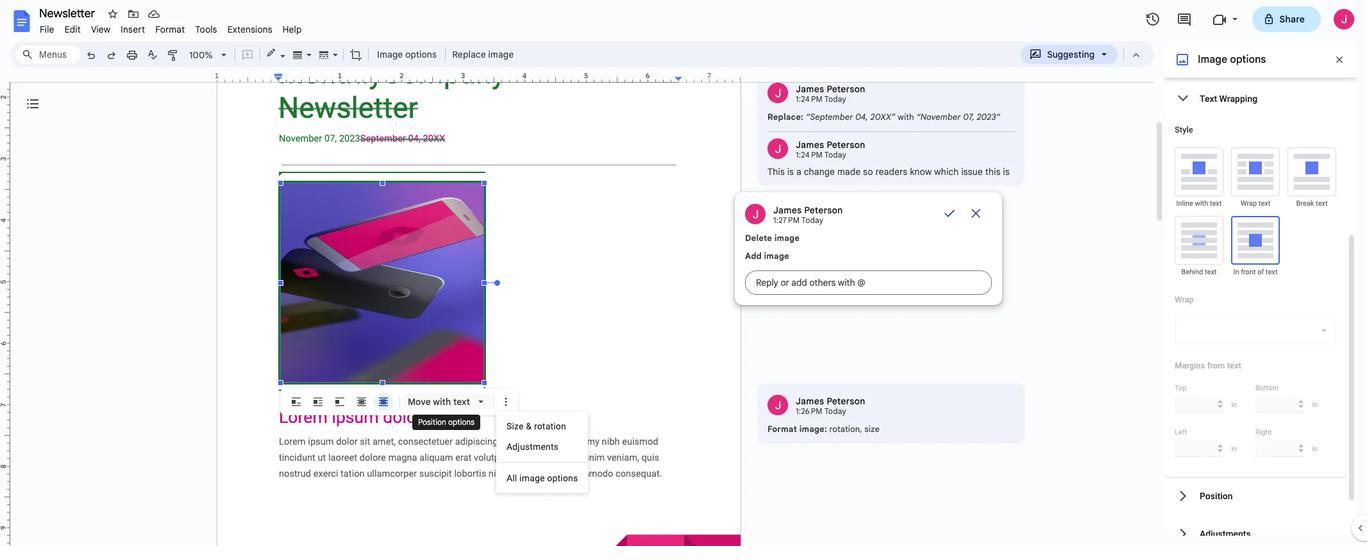 Task type: locate. For each thing, give the bounding box(es) containing it.
in right bottom margin, measured in inches. value must be between 0 and 22 text field
[[1313, 401, 1318, 409]]

0 horizontal spatial wrap
[[1175, 295, 1194, 305]]

break
[[1297, 199, 1314, 208]]

james inside james peterson 1:26 pm today
[[796, 396, 824, 407]]

peterson up rotation,
[[827, 396, 866, 407]]

"november
[[917, 112, 961, 123]]

today up "september
[[825, 94, 847, 104]]

style
[[1175, 125, 1194, 135]]

text right from
[[1227, 361, 1242, 371]]

text wrapping
[[1200, 93, 1258, 104]]

adjustments tab
[[1165, 515, 1347, 546]]

with for move with text
[[433, 396, 451, 408]]

format left tools menu item
[[155, 24, 185, 35]]

james peterson image
[[768, 83, 788, 103], [768, 139, 788, 159], [745, 204, 766, 224]]

text
[[1210, 199, 1222, 208], [1259, 199, 1271, 208], [1316, 199, 1328, 208], [1205, 268, 1217, 276], [1266, 268, 1278, 276], [1227, 361, 1242, 371], [453, 396, 470, 408]]

peterson inside james peterson 1:27 pm today
[[804, 205, 843, 216]]

menu bar containing file
[[35, 17, 307, 38]]

1 vertical spatial break text radio
[[330, 393, 350, 412]]

peterson inside james peterson 1:26 pm today
[[827, 396, 866, 407]]

0 horizontal spatial wrap text radio
[[309, 393, 328, 412]]

options up text wrapping tab at the right top of page
[[1230, 53, 1266, 66]]

position down left margin, measured in inches. value must be between 0 and 22 text box
[[1200, 491, 1233, 501]]

with inside position options list box
[[433, 396, 451, 408]]

1 vertical spatial james peterson 1:24 pm today
[[796, 139, 866, 160]]

1 horizontal spatial position
[[1200, 491, 1233, 501]]

Wrap text radio
[[1231, 148, 1280, 196], [309, 393, 328, 412]]

peterson right 1:27 pm
[[804, 205, 843, 216]]

add
[[745, 251, 762, 262]]

Right margin, measured in inches. Value must be between 0 and 22 text field
[[1256, 440, 1304, 457]]

image
[[377, 49, 403, 60], [1198, 53, 1228, 66]]

1 vertical spatial 1:24 pm
[[796, 150, 823, 160]]

know
[[910, 166, 932, 178]]

image options left 'replace'
[[377, 49, 437, 60]]

today
[[825, 94, 847, 104], [825, 150, 847, 160], [802, 216, 824, 225], [825, 407, 847, 416]]

move
[[408, 396, 431, 408]]

0 vertical spatial position
[[418, 418, 446, 427]]

menu
[[496, 412, 588, 493]]

is left a
[[787, 166, 794, 178]]

inline with text
[[1177, 199, 1222, 208]]

with inside the image options section
[[1195, 199, 1209, 208]]

extensions menu item
[[222, 22, 278, 37]]

text inside position options list box
[[453, 396, 470, 408]]

help menu item
[[278, 22, 307, 37]]

in right left margin, measured in inches. value must be between 0 and 22 text box
[[1232, 445, 1237, 453]]

james peterson 1:26 pm today
[[796, 396, 866, 416]]

0 vertical spatial break text radio
[[1288, 148, 1337, 196]]

1 vertical spatial position
[[1200, 491, 1233, 501]]

james inside james peterson 1:27 pm today
[[774, 205, 802, 216]]

0 vertical spatial adjustments
[[507, 442, 559, 452]]

0 horizontal spatial position
[[418, 418, 446, 427]]

format image: rotation, size
[[768, 424, 880, 435]]

border weight image
[[291, 46, 305, 63]]

image options button
[[371, 45, 443, 64]]

menu bar inside menu bar banner
[[35, 17, 307, 38]]

2 horizontal spatial with
[[1195, 199, 1209, 208]]

format down james peterson icon
[[768, 424, 797, 435]]

options down position options list box
[[448, 418, 475, 427]]

1 vertical spatial format
[[768, 424, 797, 435]]

james for delete image
[[774, 205, 802, 216]]

position options list box
[[403, 393, 491, 412]]

format
[[155, 24, 185, 35], [768, 424, 797, 435]]

1 horizontal spatial is
[[1003, 166, 1010, 178]]

this
[[986, 166, 1001, 178]]

1 vertical spatial james peterson image
[[768, 139, 788, 159]]

of
[[1258, 268, 1264, 276]]

1 is from the left
[[787, 166, 794, 178]]

edit
[[65, 24, 81, 35]]

move with text option
[[408, 396, 470, 408]]

1:24 pm up "september
[[796, 94, 823, 104]]

this is a change made so readers know which issue this is
[[768, 166, 1010, 178]]

view menu item
[[86, 22, 116, 37]]

1 horizontal spatial wrap
[[1241, 199, 1257, 208]]

1 horizontal spatial format
[[768, 424, 797, 435]]

position
[[418, 418, 446, 427], [1200, 491, 1233, 501]]

in right top margin, measured in inches. value must be between 0 and 22 text box
[[1232, 401, 1237, 409]]

in
[[1234, 268, 1239, 276]]

text wrapping tab
[[1165, 80, 1347, 117]]

inline
[[1177, 199, 1194, 208]]

Menus field
[[16, 46, 80, 63]]

right
[[1256, 428, 1272, 437]]

margins from text
[[1175, 361, 1242, 371]]

1 1:24 pm from the top
[[796, 94, 823, 104]]

in front of text
[[1234, 268, 1278, 276]]

2 vertical spatial james peterson image
[[745, 204, 766, 224]]

james up "september
[[796, 83, 824, 95]]

peterson up 04,
[[827, 83, 866, 95]]

image:
[[800, 424, 827, 435]]

adjustments down &
[[507, 442, 559, 452]]

1:24 pm
[[796, 94, 823, 104], [796, 150, 823, 160]]

wrap text radio right in line option
[[309, 393, 328, 412]]

today for format image:
[[825, 407, 847, 416]]

Behind text radio
[[352, 393, 371, 412]]

04,
[[856, 112, 869, 123]]

rotation,
[[830, 424, 863, 435]]

wrapping
[[1220, 93, 1258, 104]]

option group
[[287, 393, 393, 412]]

wrap for wrap
[[1175, 295, 1194, 305]]

break text
[[1297, 199, 1328, 208]]

Top margin, measured in inches. Value must be between 0 and 22 text field
[[1175, 396, 1223, 413]]

position options
[[418, 418, 475, 427]]

tools
[[195, 24, 217, 35]]

0 vertical spatial wrap
[[1241, 199, 1257, 208]]

james peterson image up this
[[768, 139, 788, 159]]

today right 1:27 pm
[[802, 216, 824, 225]]

position inside position tab
[[1200, 491, 1233, 501]]

format inside 'menu item'
[[155, 24, 185, 35]]

1:24 pm for james peterson image related to replace:
[[796, 94, 823, 104]]

options left 'replace'
[[405, 49, 437, 60]]

a
[[797, 166, 802, 178]]

view
[[91, 24, 111, 35]]

1 horizontal spatial adjustments
[[1200, 529, 1251, 539]]

1 vertical spatial with
[[1195, 199, 1209, 208]]

wrap for wrap text
[[1241, 199, 1257, 208]]

wrap text radio up wrap text
[[1231, 148, 1280, 196]]

0 vertical spatial wrap text radio
[[1231, 148, 1280, 196]]

today inside james peterson 1:27 pm today
[[802, 216, 824, 225]]

in
[[1232, 401, 1237, 409], [1313, 401, 1318, 409], [1232, 445, 1237, 453], [1313, 445, 1318, 453]]

today inside james peterson 1:26 pm today
[[825, 407, 847, 416]]

wrap down behind
[[1175, 295, 1194, 305]]

break text radio left behind text radio
[[330, 393, 350, 412]]

so
[[863, 166, 873, 178]]

behind
[[1182, 268, 1203, 276]]

wrap text
[[1241, 199, 1271, 208]]

in for bottom
[[1313, 401, 1318, 409]]

2 1:24 pm from the top
[[796, 150, 823, 160]]

1 horizontal spatial image
[[1198, 53, 1228, 66]]

image inside dropdown button
[[488, 49, 514, 60]]

peterson for replace:
[[827, 83, 866, 95]]

with up the 'position options'
[[433, 396, 451, 408]]

0 horizontal spatial is
[[787, 166, 794, 178]]

Reply field
[[745, 271, 992, 295]]

with for inline with text
[[1195, 199, 1209, 208]]

2023"
[[977, 112, 1001, 123]]

james peterson 1:24 pm today up change
[[796, 139, 866, 160]]

today up rotation,
[[825, 407, 847, 416]]

2 vertical spatial with
[[433, 396, 451, 408]]

james peterson 1:24 pm today
[[796, 83, 866, 104], [796, 139, 866, 160]]

text up the 'position options'
[[453, 396, 470, 408]]

file
[[40, 24, 54, 35]]

wrap
[[1241, 199, 1257, 208], [1175, 295, 1194, 305]]

peterson
[[827, 83, 866, 95], [827, 139, 866, 151], [804, 205, 843, 216], [827, 396, 866, 407]]

text right inline at the right
[[1210, 199, 1222, 208]]

james peterson image up replace:
[[768, 83, 788, 103]]

image options
[[377, 49, 437, 60], [1198, 53, 1266, 66]]

mode and view toolbar
[[1020, 42, 1147, 67]]

in right right margin, measured in inches. value must be between 0 and 22 text field
[[1313, 445, 1318, 453]]

wrap up in front of text radio
[[1241, 199, 1257, 208]]

james up image:
[[796, 396, 824, 407]]

1 vertical spatial wrap
[[1175, 295, 1194, 305]]

0 horizontal spatial break text radio
[[330, 393, 350, 412]]

image right 'replace'
[[488, 49, 514, 60]]

left margin image
[[217, 72, 282, 82]]

in for left
[[1232, 445, 1237, 453]]

peterson for delete image
[[804, 205, 843, 216]]

options
[[405, 49, 437, 60], [1230, 53, 1266, 66], [448, 418, 475, 427], [547, 473, 578, 484]]

0 horizontal spatial format
[[155, 24, 185, 35]]

0 vertical spatial james peterson 1:24 pm today
[[796, 83, 866, 104]]

1 horizontal spatial with
[[898, 112, 914, 123]]

0 horizontal spatial image
[[377, 49, 403, 60]]

2 james peterson 1:24 pm today from the top
[[796, 139, 866, 160]]

size
[[865, 424, 880, 435]]

options right all
[[547, 473, 578, 484]]

position down move with text option
[[418, 418, 446, 427]]

delete
[[745, 233, 772, 244]]

with right 20xx"
[[898, 112, 914, 123]]

Inline with text radio
[[1175, 148, 1224, 196]]

james
[[796, 83, 824, 95], [796, 139, 824, 151], [774, 205, 802, 216], [796, 396, 824, 407]]

image
[[488, 49, 514, 60], [775, 233, 800, 244], [764, 251, 790, 262], [520, 473, 545, 484]]

07,
[[963, 112, 975, 123]]

adjustments inside "tab"
[[1200, 529, 1251, 539]]

image down 'delete image'
[[764, 251, 790, 262]]

1:24 pm up change
[[796, 150, 823, 160]]

change
[[804, 166, 835, 178]]

today for replace:
[[825, 94, 847, 104]]

0 horizontal spatial image options
[[377, 49, 437, 60]]

1 vertical spatial adjustments
[[1200, 529, 1251, 539]]

image down 1:27 pm
[[775, 233, 800, 244]]

menu containing size & rotation
[[496, 412, 588, 493]]

move with text toolbar
[[283, 393, 516, 412]]

james up 'delete image'
[[774, 205, 802, 216]]

image options application
[[0, 0, 1367, 546]]

move with text
[[408, 396, 470, 408]]

in for top
[[1232, 401, 1237, 409]]

adjustments down position tab
[[1200, 529, 1251, 539]]

1 horizontal spatial image options
[[1198, 53, 1266, 66]]

Zoom text field
[[186, 46, 217, 64]]

1 horizontal spatial wrap text radio
[[1231, 148, 1280, 196]]

menu bar
[[35, 17, 307, 38]]

0 vertical spatial james peterson image
[[768, 83, 788, 103]]

text
[[1200, 93, 1217, 104]]

0 vertical spatial format
[[155, 24, 185, 35]]

0 vertical spatial 1:24 pm
[[796, 94, 823, 104]]

image options up text wrapping
[[1198, 53, 1266, 66]]

1:26 pm
[[796, 407, 823, 416]]

adjustments
[[507, 442, 559, 452], [1200, 529, 1251, 539]]

option group inside image options application
[[287, 393, 393, 412]]

with right inline at the right
[[1195, 199, 1209, 208]]

help
[[283, 24, 302, 35]]

with
[[898, 112, 914, 123], [1195, 199, 1209, 208], [433, 396, 451, 408]]

is right this
[[1003, 166, 1010, 178]]

which
[[935, 166, 959, 178]]

james peterson image up delete
[[745, 204, 766, 224]]

replace:
[[768, 112, 804, 123]]

is
[[787, 166, 794, 178], [1003, 166, 1010, 178]]

1 horizontal spatial break text radio
[[1288, 148, 1337, 196]]

insert menu item
[[116, 22, 150, 37]]

0 horizontal spatial with
[[433, 396, 451, 408]]

image right all
[[520, 473, 545, 484]]

Break text radio
[[1288, 148, 1337, 196], [330, 393, 350, 412]]

break text radio up the break text
[[1288, 148, 1337, 196]]

james peterson 1:24 pm today up "september
[[796, 83, 866, 104]]

image for all
[[520, 473, 545, 484]]



Task type: describe. For each thing, give the bounding box(es) containing it.
replace image button
[[448, 45, 517, 64]]

james for format image:
[[796, 396, 824, 407]]

image options inside section
[[1198, 53, 1266, 66]]

"september
[[806, 112, 853, 123]]

from
[[1208, 361, 1225, 371]]

share
[[1280, 13, 1305, 25]]

1 james peterson 1:24 pm today from the top
[[796, 83, 866, 104]]

menu bar banner
[[0, 0, 1367, 546]]

delete image
[[745, 233, 800, 244]]

all
[[507, 473, 517, 484]]

this
[[768, 166, 785, 178]]

image inside button
[[377, 49, 403, 60]]

1:27 pm
[[774, 216, 800, 225]]

format menu item
[[150, 22, 190, 37]]

tools menu item
[[190, 22, 222, 37]]

insert
[[121, 24, 145, 35]]

share button
[[1252, 6, 1321, 32]]

image for delete
[[775, 233, 800, 244]]

readers
[[876, 166, 908, 178]]

menu inside image options application
[[496, 412, 588, 493]]

front
[[1241, 268, 1256, 276]]

Star checkbox
[[104, 5, 122, 23]]

replace image
[[452, 49, 514, 60]]

20xx"
[[871, 112, 896, 123]]

1 vertical spatial wrap text radio
[[309, 393, 328, 412]]

right margin image
[[675, 72, 740, 82]]

peterson for format image:
[[827, 396, 866, 407]]

james for replace:
[[796, 83, 824, 95]]

Zoom field
[[184, 46, 232, 65]]

position tab
[[1165, 477, 1347, 515]]

wrap text radio inside the image options section
[[1231, 148, 1280, 196]]

text right break
[[1316, 199, 1328, 208]]

made
[[838, 166, 861, 178]]

rotation
[[534, 421, 566, 432]]

in for right
[[1313, 445, 1318, 453]]

1:24 pm for james peterson image to the middle
[[796, 150, 823, 160]]

image for add
[[764, 251, 790, 262]]

bottom
[[1256, 384, 1279, 393]]

size
[[507, 421, 524, 432]]

image options inside button
[[377, 49, 437, 60]]

top
[[1175, 384, 1187, 393]]

1
[[215, 71, 219, 80]]

size & rotation
[[507, 421, 566, 432]]

position for position
[[1200, 491, 1233, 501]]

image inside section
[[1198, 53, 1228, 66]]

wrap text options image
[[1317, 323, 1332, 339]]

text right of
[[1266, 268, 1278, 276]]

suggesting
[[1047, 49, 1095, 60]]

In front of text radio
[[1231, 216, 1280, 265]]

Bottom margin, measured in inches. Value must be between 0 and 22 text field
[[1256, 396, 1304, 413]]

james peterson image
[[768, 395, 788, 416]]

edit menu item
[[59, 22, 86, 37]]

left
[[1175, 428, 1187, 437]]

today for delete image
[[802, 216, 824, 225]]

text up in front of text radio
[[1259, 199, 1271, 208]]

border dash image
[[317, 46, 332, 63]]

replace: "september 04, 20xx" with "november 07, 2023"
[[768, 112, 1001, 123]]

In front of text radio
[[374, 393, 393, 412]]

position for position options
[[418, 418, 446, 427]]

add image
[[745, 251, 790, 262]]

replace
[[452, 49, 486, 60]]

main toolbar
[[80, 45, 518, 66]]

james up change
[[796, 139, 824, 151]]

image options section
[[1165, 0, 1357, 546]]

format for format image: rotation, size
[[768, 424, 797, 435]]

wrap text options list box
[[1175, 317, 1337, 344]]

2 is from the left
[[1003, 166, 1010, 178]]

james peterson image for replace:
[[768, 83, 788, 103]]

image for replace
[[488, 49, 514, 60]]

suggesting button
[[1021, 45, 1118, 64]]

today up made
[[825, 150, 847, 160]]

peterson up made
[[827, 139, 866, 151]]

0 vertical spatial with
[[898, 112, 914, 123]]

0 horizontal spatial adjustments
[[507, 442, 559, 452]]

Left margin, measured in inches. Value must be between 0 and 22 text field
[[1175, 440, 1223, 457]]

Rename text field
[[35, 5, 103, 21]]

In line radio
[[287, 393, 306, 412]]

extensions
[[227, 24, 272, 35]]

Behind text radio
[[1175, 121, 1230, 546]]

margins
[[1175, 361, 1206, 371]]

text right behind
[[1205, 268, 1217, 276]]

file menu item
[[35, 22, 59, 37]]

format for format
[[155, 24, 185, 35]]

james peterson 1:27 pm today
[[774, 205, 843, 225]]

behind text
[[1182, 268, 1217, 276]]

options inside section
[[1230, 53, 1266, 66]]

options inside button
[[405, 49, 437, 60]]

james peterson image for delete image
[[745, 204, 766, 224]]

&
[[526, 421, 532, 432]]

issue
[[962, 166, 983, 178]]

all image options
[[507, 473, 578, 484]]



Task type: vqa. For each thing, say whether or not it's contained in the screenshot.
3rd heading
no



